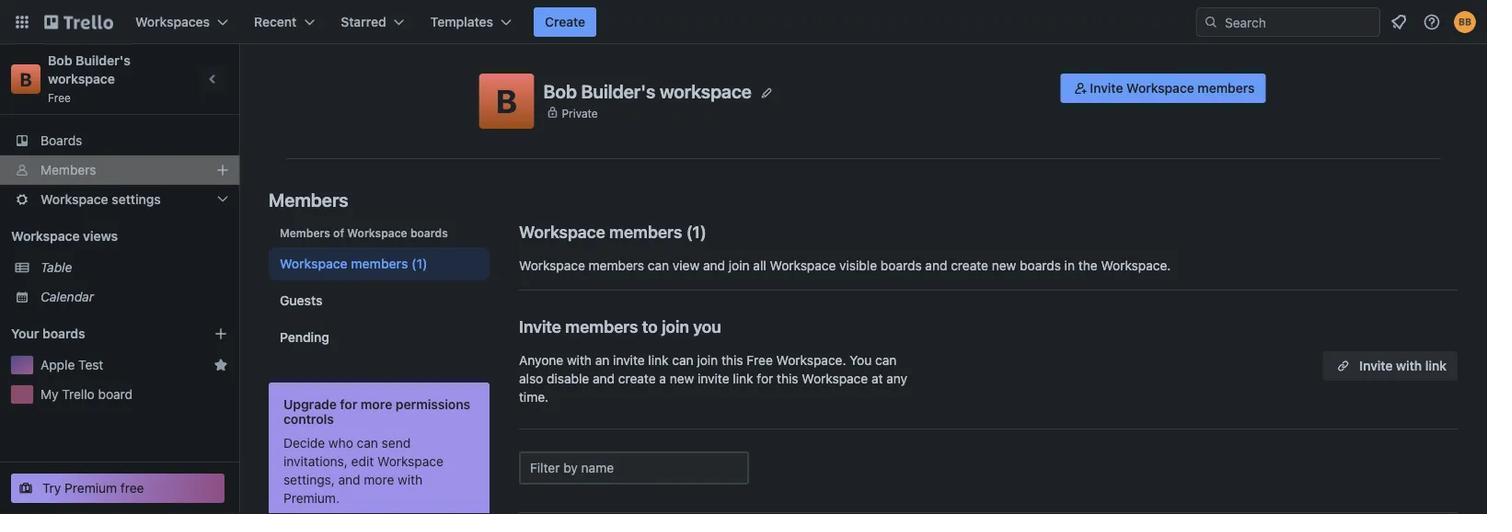 Task type: vqa. For each thing, say whether or not it's contained in the screenshot.
top the This member is an admin of this Workspace. icon
no



Task type: locate. For each thing, give the bounding box(es) containing it.
starred icon image
[[214, 358, 228, 373]]

also
[[519, 371, 543, 387]]

0 horizontal spatial builder's
[[76, 53, 131, 68]]

and down "edit"
[[338, 473, 360, 488]]

0 vertical spatial free
[[48, 91, 71, 104]]

for inside anyone with an invite link can join this free workspace. you can also disable and create a new invite link for this workspace at any time.
[[757, 371, 773, 387]]

2 vertical spatial join
[[697, 353, 718, 368]]

1 vertical spatial create
[[618, 371, 656, 387]]

workspaces
[[135, 14, 210, 29]]

new
[[992, 258, 1016, 273], [670, 371, 694, 387]]

0 horizontal spatial bob
[[48, 53, 72, 68]]

to
[[642, 317, 658, 336]]

0 vertical spatial builder's
[[76, 53, 131, 68]]

b
[[20, 68, 32, 90], [496, 82, 517, 120]]

invite inside "button"
[[1090, 81, 1123, 96]]

back to home image
[[44, 7, 113, 37]]

workspace members down "of"
[[280, 256, 408, 272]]

b inside button
[[496, 82, 517, 120]]

try premium free
[[42, 481, 144, 496]]

open information menu image
[[1423, 13, 1441, 31]]

invite
[[613, 353, 645, 368], [698, 371, 730, 387]]

1 horizontal spatial this
[[777, 371, 798, 387]]

link
[[648, 353, 669, 368], [1426, 358, 1447, 374], [733, 371, 753, 387]]

1 vertical spatial builder's
[[581, 80, 656, 102]]

visible
[[840, 258, 877, 273]]

0 horizontal spatial workspace
[[48, 71, 115, 87]]

your boards
[[11, 326, 85, 341]]

members down search icon on the right
[[1198, 81, 1255, 96]]

0 horizontal spatial with
[[398, 473, 423, 488]]

2 horizontal spatial invite
[[1360, 358, 1393, 374]]

new right the a
[[670, 371, 694, 387]]

1 horizontal spatial for
[[757, 371, 773, 387]]

)
[[700, 222, 707, 242]]

0 horizontal spatial this
[[722, 353, 743, 368]]

apple test link
[[40, 356, 206, 375]]

board
[[98, 387, 133, 402]]

this
[[722, 353, 743, 368], [777, 371, 798, 387]]

b left private
[[496, 82, 517, 120]]

settings,
[[283, 473, 335, 488]]

workspace inside "button"
[[1127, 81, 1194, 96]]

bob for bob builder's workspace free
[[48, 53, 72, 68]]

b for b button on the top left of page
[[496, 82, 517, 120]]

1 vertical spatial invite
[[698, 371, 730, 387]]

workspace inside upgrade for more permissions controls decide who can send invitations, edit workspace settings, and more with premium.
[[377, 454, 444, 469]]

can up "edit"
[[357, 436, 378, 451]]

1 vertical spatial invite
[[519, 317, 561, 336]]

boards
[[410, 226, 448, 239], [881, 258, 922, 273], [1020, 258, 1061, 273], [42, 326, 85, 341]]

members left "of"
[[280, 226, 330, 239]]

more down "edit"
[[364, 473, 394, 488]]

invite
[[1090, 81, 1123, 96], [519, 317, 561, 336], [1360, 358, 1393, 374]]

0 vertical spatial bob
[[48, 53, 72, 68]]

join right to
[[662, 317, 689, 336]]

view
[[673, 258, 700, 273]]

table
[[40, 260, 72, 275]]

1 horizontal spatial invite
[[698, 371, 730, 387]]

0 horizontal spatial new
[[670, 371, 694, 387]]

b left bob builder's workspace free
[[20, 68, 32, 90]]

0 vertical spatial join
[[729, 258, 750, 273]]

0 horizontal spatial for
[[340, 397, 357, 412]]

boards up (1)
[[410, 226, 448, 239]]

members link
[[0, 156, 239, 185]]

workspace
[[48, 71, 115, 87], [660, 80, 752, 102]]

at
[[872, 371, 883, 387]]

0 vertical spatial invite
[[1090, 81, 1123, 96]]

0 vertical spatial new
[[992, 258, 1016, 273]]

join
[[729, 258, 750, 273], [662, 317, 689, 336], [697, 353, 718, 368]]

new inside anyone with an invite link can join this free workspace. you can also disable and create a new invite link for this workspace at any time.
[[670, 371, 694, 387]]

builder's for bob builder's workspace
[[581, 80, 656, 102]]

1 horizontal spatial builder's
[[581, 80, 656, 102]]

members down boards
[[40, 162, 96, 178]]

0 horizontal spatial join
[[662, 317, 689, 336]]

join left all
[[729, 258, 750, 273]]

recent button
[[243, 7, 326, 37]]

with for anyone
[[567, 353, 592, 368]]

1 vertical spatial more
[[364, 473, 394, 488]]

of
[[333, 226, 344, 239]]

workspace settings button
[[0, 185, 239, 214]]

apple
[[40, 358, 75, 373]]

1 vertical spatial free
[[747, 353, 773, 368]]

workspace members
[[519, 222, 682, 242], [280, 256, 408, 272]]

workspace
[[1127, 81, 1194, 96], [40, 192, 108, 207], [519, 222, 605, 242], [347, 226, 407, 239], [11, 229, 80, 244], [280, 256, 348, 272], [519, 258, 585, 273], [770, 258, 836, 273], [802, 371, 868, 387], [377, 454, 444, 469]]

who
[[329, 436, 353, 451]]

anyone
[[519, 353, 563, 368]]

workspace. right the
[[1101, 258, 1171, 273]]

bob inside bob builder's workspace free
[[48, 53, 72, 68]]

1 horizontal spatial create
[[951, 258, 989, 273]]

0 horizontal spatial b
[[20, 68, 32, 90]]

workspace. inside anyone with an invite link can join this free workspace. you can also disable and create a new invite link for this workspace at any time.
[[776, 353, 846, 368]]

1 horizontal spatial b
[[496, 82, 517, 120]]

0 horizontal spatial create
[[618, 371, 656, 387]]

workspace inside popup button
[[40, 192, 108, 207]]

1 horizontal spatial link
[[733, 371, 753, 387]]

1 horizontal spatial new
[[992, 258, 1016, 273]]

0 vertical spatial for
[[757, 371, 773, 387]]

create inside anyone with an invite link can join this free workspace. you can also disable and create a new invite link for this workspace at any time.
[[618, 371, 656, 387]]

0 horizontal spatial workspace.
[[776, 353, 846, 368]]

members
[[40, 162, 96, 178], [269, 189, 348, 210], [280, 226, 330, 239]]

sm image
[[1072, 79, 1090, 98]]

bob right b link
[[48, 53, 72, 68]]

members up an
[[565, 317, 638, 336]]

invite workspace members button
[[1061, 74, 1266, 103]]

1 vertical spatial for
[[340, 397, 357, 412]]

can up at
[[875, 353, 897, 368]]

join down you
[[697, 353, 718, 368]]

1 horizontal spatial workspace.
[[1101, 258, 1171, 273]]

create
[[951, 258, 989, 273], [618, 371, 656, 387]]

1 vertical spatial workspace.
[[776, 353, 846, 368]]

workspace down primary element
[[660, 80, 752, 102]]

members
[[1198, 81, 1255, 96], [609, 222, 682, 242], [351, 256, 408, 272], [589, 258, 644, 273], [565, 317, 638, 336]]

new left in
[[992, 258, 1016, 273]]

pending link
[[269, 321, 490, 354]]

more
[[361, 397, 392, 412], [364, 473, 394, 488]]

free inside bob builder's workspace free
[[48, 91, 71, 104]]

invite right an
[[613, 353, 645, 368]]

1 horizontal spatial free
[[747, 353, 773, 368]]

with inside anyone with an invite link can join this free workspace. you can also disable and create a new invite link for this workspace at any time.
[[567, 353, 592, 368]]

starred
[[341, 14, 386, 29]]

0 horizontal spatial invite
[[613, 353, 645, 368]]

1 horizontal spatial bob
[[543, 80, 577, 102]]

more up the send
[[361, 397, 392, 412]]

with
[[567, 353, 592, 368], [1396, 358, 1422, 374], [398, 473, 423, 488]]

1 horizontal spatial join
[[697, 353, 718, 368]]

1 horizontal spatial invite
[[1090, 81, 1123, 96]]

members down members of workspace boards in the left of the page
[[351, 256, 408, 272]]

send
[[382, 436, 411, 451]]

b button
[[479, 74, 534, 129]]

with inside button
[[1396, 358, 1422, 374]]

workspace.
[[1101, 258, 1171, 273], [776, 353, 846, 368]]

bob up private
[[543, 80, 577, 102]]

2 horizontal spatial with
[[1396, 358, 1422, 374]]

2 horizontal spatial link
[[1426, 358, 1447, 374]]

my trello board link
[[40, 386, 228, 404]]

you
[[850, 353, 872, 368]]

in
[[1065, 258, 1075, 273]]

builder's down "back to home" 'image'
[[76, 53, 131, 68]]

boards right visible
[[881, 258, 922, 273]]

0 vertical spatial this
[[722, 353, 743, 368]]

0 horizontal spatial link
[[648, 353, 669, 368]]

can
[[648, 258, 669, 273], [672, 353, 694, 368], [875, 353, 897, 368], [357, 436, 378, 451]]

builder's
[[76, 53, 131, 68], [581, 80, 656, 102]]

0 horizontal spatial free
[[48, 91, 71, 104]]

my
[[40, 387, 58, 402]]

0 vertical spatial members
[[40, 162, 96, 178]]

Search field
[[1219, 8, 1380, 36]]

builder's inside bob builder's workspace free
[[76, 53, 131, 68]]

( 1 )
[[686, 222, 707, 242]]

workspace inside bob builder's workspace free
[[48, 71, 115, 87]]

2 vertical spatial members
[[280, 226, 330, 239]]

guests link
[[269, 284, 490, 318]]

your boards with 2 items element
[[11, 323, 186, 345]]

and down an
[[593, 371, 615, 387]]

primary element
[[0, 0, 1487, 44]]

boards
[[40, 133, 82, 148]]

0 horizontal spatial invite
[[519, 317, 561, 336]]

invite inside button
[[1360, 358, 1393, 374]]

workspace right b link
[[48, 71, 115, 87]]

settings
[[112, 192, 161, 207]]

invite right the a
[[698, 371, 730, 387]]

1 horizontal spatial workspace members
[[519, 222, 682, 242]]

with for invite
[[1396, 358, 1422, 374]]

2 horizontal spatial join
[[729, 258, 750, 273]]

0 vertical spatial create
[[951, 258, 989, 273]]

free
[[121, 481, 144, 496]]

1 horizontal spatial with
[[567, 353, 592, 368]]

builder's up private
[[581, 80, 656, 102]]

workspace. left you
[[776, 353, 846, 368]]

workspace members left (
[[519, 222, 682, 242]]

decide
[[283, 436, 325, 451]]

b for b link
[[20, 68, 32, 90]]

1 vertical spatial bob
[[543, 80, 577, 102]]

free
[[48, 91, 71, 104], [747, 353, 773, 368]]

0 horizontal spatial workspace members
[[280, 256, 408, 272]]

1 vertical spatial new
[[670, 371, 694, 387]]

Filter by name text field
[[519, 452, 749, 485]]

1 horizontal spatial workspace
[[660, 80, 752, 102]]

upgrade
[[283, 397, 337, 412]]

and right view
[[703, 258, 725, 273]]

2 vertical spatial invite
[[1360, 358, 1393, 374]]

members up "of"
[[269, 189, 348, 210]]

1 vertical spatial this
[[777, 371, 798, 387]]

an
[[595, 353, 610, 368]]



Task type: describe. For each thing, give the bounding box(es) containing it.
for inside upgrade for more permissions controls decide who can send invitations, edit workspace settings, and more with premium.
[[340, 397, 357, 412]]

invitations,
[[283, 454, 348, 469]]

edit
[[351, 454, 374, 469]]

invite members to join you
[[519, 317, 721, 336]]

and inside anyone with an invite link can join this free workspace. you can also disable and create a new invite link for this workspace at any time.
[[593, 371, 615, 387]]

1 vertical spatial members
[[269, 189, 348, 210]]

0 vertical spatial workspace members
[[519, 222, 682, 242]]

with inside upgrade for more permissions controls decide who can send invitations, edit workspace settings, and more with premium.
[[398, 473, 423, 488]]

free inside anyone with an invite link can join this free workspace. you can also disable and create a new invite link for this workspace at any time.
[[747, 353, 773, 368]]

invite for invite members to join you
[[519, 317, 561, 336]]

workspace settings
[[40, 192, 161, 207]]

members of workspace boards
[[280, 226, 448, 239]]

and inside upgrade for more permissions controls decide who can send invitations, edit workspace settings, and more with premium.
[[338, 473, 360, 488]]

can inside upgrade for more permissions controls decide who can send invitations, edit workspace settings, and more with premium.
[[357, 436, 378, 451]]

guests
[[280, 293, 323, 308]]

invite for invite with link
[[1360, 358, 1393, 374]]

workspace navigation collapse icon image
[[201, 66, 226, 92]]

a
[[659, 371, 666, 387]]

boards link
[[0, 126, 239, 156]]

1 vertical spatial workspace members
[[280, 256, 408, 272]]

calendar link
[[40, 288, 228, 306]]

(1)
[[411, 256, 428, 272]]

invite with link button
[[1323, 352, 1458, 381]]

try premium free button
[[11, 474, 225, 503]]

the
[[1079, 258, 1098, 273]]

views
[[83, 229, 118, 244]]

members left (
[[609, 222, 682, 242]]

controls
[[283, 412, 334, 427]]

disable
[[547, 371, 589, 387]]

workspace for bob builder's workspace free
[[48, 71, 115, 87]]

time.
[[519, 390, 549, 405]]

0 notifications image
[[1388, 11, 1410, 33]]

permissions
[[396, 397, 470, 412]]

builder's for bob builder's workspace free
[[76, 53, 131, 68]]

(
[[686, 222, 693, 242]]

recent
[[254, 14, 297, 29]]

pending
[[280, 330, 329, 345]]

premium.
[[283, 491, 340, 506]]

bob builder's workspace link
[[48, 53, 134, 87]]

b link
[[11, 64, 40, 94]]

invite for invite workspace members
[[1090, 81, 1123, 96]]

invite workspace members
[[1090, 81, 1255, 96]]

1 vertical spatial join
[[662, 317, 689, 336]]

and right visible
[[925, 258, 948, 273]]

members inside "button"
[[1198, 81, 1255, 96]]

templates button
[[419, 7, 523, 37]]

test
[[78, 358, 103, 373]]

link inside invite with link button
[[1426, 358, 1447, 374]]

table link
[[40, 259, 228, 277]]

0 vertical spatial invite
[[613, 353, 645, 368]]

starred button
[[330, 7, 416, 37]]

can down you
[[672, 353, 694, 368]]

boards left in
[[1020, 258, 1061, 273]]

0 vertical spatial workspace.
[[1101, 258, 1171, 273]]

create
[[545, 14, 586, 29]]

bob builder's workspace free
[[48, 53, 134, 104]]

bob builder (bobbuilder40) image
[[1454, 11, 1476, 33]]

premium
[[65, 481, 117, 496]]

any
[[887, 371, 908, 387]]

calendar
[[40, 289, 94, 305]]

1
[[693, 222, 700, 242]]

workspace views
[[11, 229, 118, 244]]

workspaces button
[[124, 7, 239, 37]]

add board image
[[214, 327, 228, 341]]

can left view
[[648, 258, 669, 273]]

members up invite members to join you
[[589, 258, 644, 273]]

workspace members can view and join all workspace visible boards and create new boards in the workspace.
[[519, 258, 1171, 273]]

join inside anyone with an invite link can join this free workspace. you can also disable and create a new invite link for this workspace at any time.
[[697, 353, 718, 368]]

0 vertical spatial more
[[361, 397, 392, 412]]

you
[[693, 317, 721, 336]]

create button
[[534, 7, 597, 37]]

my trello board
[[40, 387, 133, 402]]

invite with link
[[1360, 358, 1447, 374]]

boards up the apple
[[42, 326, 85, 341]]

bob builder's workspace
[[543, 80, 752, 102]]

private
[[562, 107, 598, 119]]

workspace for bob builder's workspace
[[660, 80, 752, 102]]

upgrade for more permissions controls decide who can send invitations, edit workspace settings, and more with premium.
[[283, 397, 470, 506]]

bob for bob builder's workspace
[[543, 80, 577, 102]]

workspace inside anyone with an invite link can join this free workspace. you can also disable and create a new invite link for this workspace at any time.
[[802, 371, 868, 387]]

templates
[[430, 14, 493, 29]]

all
[[753, 258, 766, 273]]

trello
[[62, 387, 95, 402]]

apple test
[[40, 358, 103, 373]]

your
[[11, 326, 39, 341]]

anyone with an invite link can join this free workspace. you can also disable and create a new invite link for this workspace at any time.
[[519, 353, 908, 405]]

search image
[[1204, 15, 1219, 29]]

try
[[42, 481, 61, 496]]



